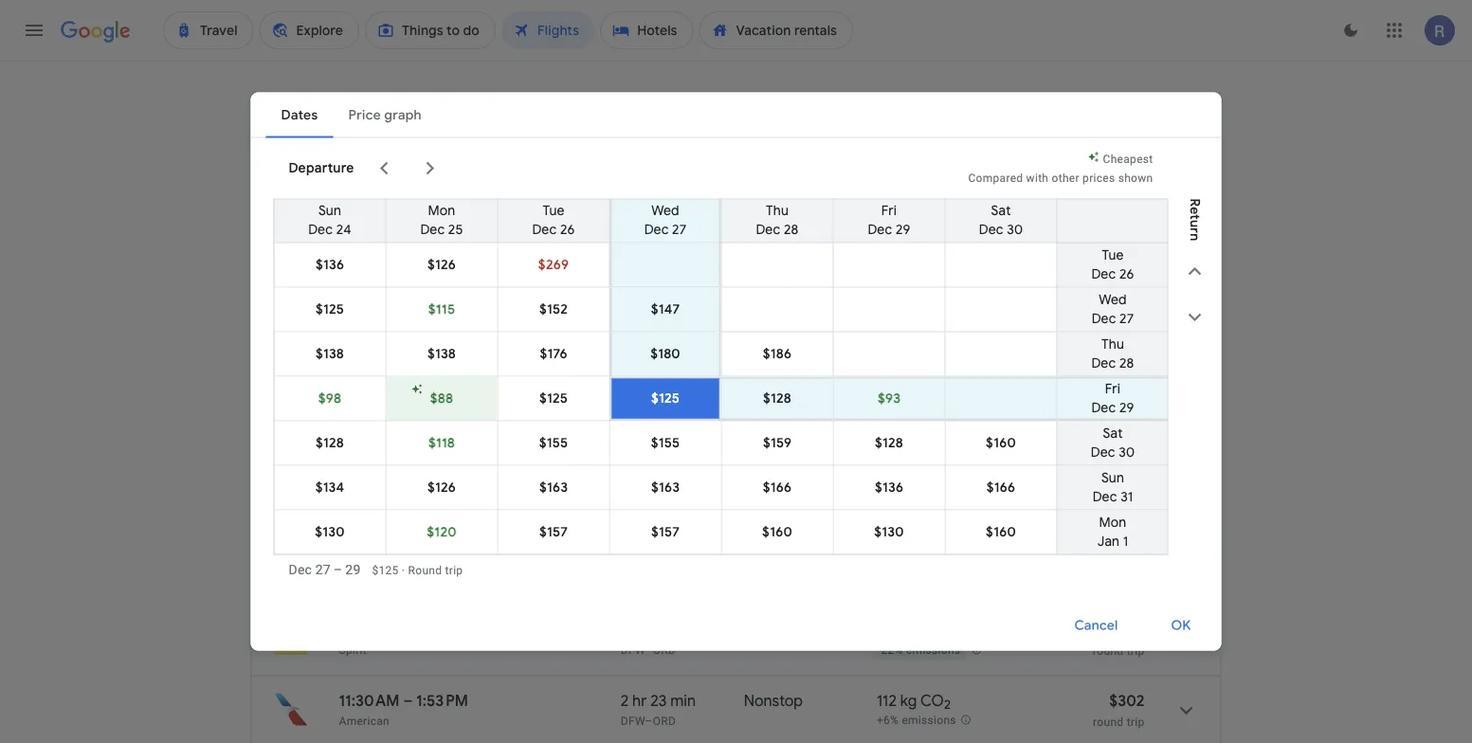 Task type: vqa. For each thing, say whether or not it's contained in the screenshot.


Task type: describe. For each thing, give the bounding box(es) containing it.
11:24 am
[[413, 478, 472, 497]]

– inside the '11:30 am – 1:53 pm american'
[[403, 691, 413, 710]]

29 inside tue dec 26 wed dec 27 thu dec 28 fri dec 29 sat dec 30 sun dec 31 mon jan 1
[[1119, 400, 1134, 417]]

graph
[[1166, 275, 1202, 292]]

$166 for 1st the "$166" button from left
[[763, 479, 792, 496]]

cancel
[[1074, 617, 1118, 634]]

$130 for second $130 button from left
[[874, 524, 904, 541]]

9:06 am
[[339, 478, 396, 497]]

dates
[[574, 276, 610, 293]]

2 hr 25 min
[[621, 549, 696, 568]]

sat inside tue dec 26 wed dec 27 thu dec 28 fri dec 29 sat dec 30 sun dec 31 mon jan 1
[[1103, 425, 1123, 442]]

$186 button
[[722, 332, 833, 376]]

2 and from the left
[[843, 359, 863, 372]]

0 horizontal spatial 27 – 29
[[315, 562, 361, 578]]

prices
[[496, 359, 529, 372]]

$302 round trip
[[1093, 691, 1145, 728]]

nonstop flight. element for 84
[[744, 478, 803, 500]]

trip right round
[[445, 564, 463, 577]]

$88 button
[[386, 377, 497, 420]]

thu inside tue dec 26 wed dec 27 thu dec 28 fri dec 29 sat dec 30 sun dec 31 mon jan 1
[[1101, 336, 1124, 353]]

2 hr 18 min – mdw
[[621, 407, 694, 443]]

bags
[[562, 196, 592, 213]]

times button
[[715, 190, 796, 220]]

$118 button
[[386, 421, 497, 465]]

emissions down 112 kg co 2
[[902, 714, 956, 727]]

1 ord from the top
[[653, 643, 676, 656]]

2 $155 button from the left
[[610, 421, 721, 465]]

airports
[[1006, 196, 1056, 213]]

dec inside thu dec 28
[[756, 221, 781, 238]]

min for 2 hr 23 min dfw – ord
[[670, 691, 696, 710]]

$302
[[1109, 691, 1145, 710]]

2 hr 23 min dfw – ord
[[621, 691, 696, 728]]

+6% emissions
[[877, 714, 956, 727]]

27 inside tue dec 26 wed dec 27 thu dec 28 fri dec 29 sat dec 30 sun dec 31 mon jan 1
[[1120, 310, 1134, 328]]

round trip for 9:06 am
[[1093, 502, 1145, 515]]

2 hr 18 min dfw – mdw
[[621, 478, 694, 514]]

28 inside thu dec 28
[[784, 221, 799, 238]]

24
[[336, 221, 352, 238]]

18 for 9:06 am
[[650, 478, 665, 497]]

2 inside "2 hr 23 min dfw – ord"
[[621, 691, 629, 710]]

125 US dollars text field
[[372, 564, 399, 577]]

sun inside sun dec 24
[[318, 202, 341, 219]]

sun dec 24
[[308, 202, 352, 238]]

bags button
[[550, 190, 625, 220]]

passenger
[[974, 359, 1031, 372]]

1 vertical spatial $136 button
[[834, 466, 945, 510]]

dec inside sat dec 30
[[979, 221, 1004, 238]]

all filters button
[[251, 190, 358, 220]]

$147
[[651, 301, 680, 318]]

1 $155 from the left
[[539, 435, 568, 452]]

united
[[339, 572, 373, 585]]

125 us dollars text field for 6:30 am
[[1113, 407, 1145, 426]]

round for this price for this flight doesn't include overhead bin access. if you need a carry-on bag, use the bags filter to update prices. image corresponding to 9:06 am
[[1093, 502, 1124, 515]]

flights
[[386, 330, 441, 354]]

learn more about ranking image
[[468, 357, 485, 374]]

sat dec 30
[[979, 202, 1023, 238]]

adult.
[[717, 359, 747, 372]]

28 inside tue dec 26 wed dec 27 thu dec 28 fri dec 29 sat dec 30 sun dec 31 mon jan 1
[[1119, 355, 1134, 372]]

9:25 am
[[414, 549, 469, 568]]

sort
[[1142, 356, 1169, 373]]

min for 2 hr 18 min dfw – mdw
[[668, 478, 694, 497]]

$98
[[318, 390, 341, 407]]

round
[[408, 564, 442, 577]]

$120
[[427, 524, 457, 541]]

$159
[[763, 435, 792, 452]]

other
[[1052, 171, 1080, 184]]

kg inside 84 kg co 2 -21% emissions
[[898, 407, 915, 426]]

2 inside 2 hr 18 min – mdw
[[621, 407, 629, 426]]

compared with other prices shown
[[968, 171, 1153, 184]]

·
[[402, 564, 405, 577]]

+6%
[[877, 714, 899, 727]]

total duration 2 hr 23 min. element
[[621, 691, 744, 713]]

$180
[[650, 346, 680, 363]]

27 inside the wed dec 27
[[672, 221, 687, 238]]

ok button
[[1148, 603, 1214, 648]]

all filters
[[287, 196, 342, 213]]

$125 down include
[[539, 390, 568, 407]]

125 us dollars text field for 9:06 am
[[1113, 478, 1145, 497]]

225 US dollars text field
[[1111, 549, 1145, 568]]

times
[[727, 196, 764, 213]]

hr for 2 hr 23 min dfw – ord
[[632, 691, 647, 710]]

– inside 7:00 am – 9:25 am united
[[401, 549, 410, 568]]

kg for 132
[[902, 549, 919, 568]]

wed inside the wed dec 27
[[651, 202, 679, 219]]

$115 button
[[386, 288, 497, 331]]

hr for 2 hr 25 min
[[632, 549, 647, 568]]

2 down 2 hr 18 min dfw – mdw
[[621, 549, 629, 568]]

none search field containing all filters
[[251, 87, 1221, 251]]

84 for 84 kg co 2 -21% emissions
[[877, 407, 894, 426]]

kg for 112
[[900, 691, 917, 710]]

total duration 2 hr 18 min. element for 6:30 am
[[621, 407, 744, 429]]

- inside 84 kg co 2 -21% emissions
[[878, 431, 881, 444]]

learn more about tracked prices image
[[364, 276, 381, 293]]

29 inside fri dec 29
[[896, 221, 911, 238]]

dec 27 – 29 inside the find the best price region
[[393, 276, 464, 293]]

leaves dallas/fort worth international airport at 11:30 am on wednesday, december 27 and arrives at o'hare international airport at 1:53 pm on wednesday, december 27. element
[[339, 691, 468, 710]]

$134
[[315, 479, 344, 496]]

stops
[[376, 196, 412, 213]]

1 button
[[385, 87, 461, 121]]

$125 up jan
[[1113, 478, 1145, 497]]

min for 2 hr 18 min – mdw
[[668, 407, 694, 426]]

1 inside popup button
[[419, 96, 426, 112]]

price for price graph
[[1130, 275, 1162, 292]]

stops button
[[365, 190, 444, 220]]

2 $163 button from the left
[[610, 466, 721, 510]]

date grid
[[999, 275, 1057, 292]]

1 horizontal spatial $128 button
[[722, 377, 833, 420]]

trip for this price for this flight doesn't include overhead bin access. if you need a carry-on bag, use the bags filter to update prices. image corresponding to 6:30 am
[[1127, 431, 1145, 444]]

0 vertical spatial $136 button
[[274, 243, 385, 287]]

assistance
[[1034, 359, 1091, 372]]

$93 button
[[834, 377, 945, 420]]

$125 down sort
[[1113, 407, 1145, 426]]

leaves dallas/fort worth international airport at 7:00 am on wednesday, december 27 and arrives at o'hare international airport at 9:25 am on wednesday, december 27. element
[[339, 549, 469, 568]]

nonstop for 112
[[744, 691, 803, 710]]

total duration 2 hr 25 min. element
[[621, 549, 744, 571]]

track prices
[[283, 276, 360, 293]]

$126 for 2nd "$126" button
[[427, 479, 456, 496]]

0 horizontal spatial dec 27 – 29
[[289, 562, 361, 578]]

1 nonstop flight. element from the top
[[744, 407, 803, 429]]

dec inside sun dec 24
[[308, 221, 333, 238]]

11:30 am – 1:53 pm american
[[339, 691, 468, 728]]

8:48 am
[[412, 407, 469, 426]]

$166 for second the "$166" button from the left
[[987, 479, 1015, 496]]

leaves dallas/fort worth international airport at 6:30 am on wednesday, december 27 and arrives at chicago midway international airport at 8:48 am on wednesday, december 27. element
[[339, 407, 469, 426]]

departure
[[289, 160, 354, 177]]

cheapest
[[1103, 152, 1153, 165]]

2 $126 button from the top
[[386, 466, 497, 510]]

6:30 am – 8:48 am frontier
[[339, 407, 469, 443]]

$88
[[430, 390, 453, 407]]

u
[[1186, 220, 1203, 228]]

sort by: button
[[1134, 348, 1221, 382]]

nonstop flight. element for 132
[[744, 549, 803, 571]]

ranked based on price and convenience
[[251, 359, 464, 372]]

trip for this price for this flight doesn't include overhead bin access. if you need a carry-on bag, use the bags filter to update prices. image corresponding to 9:06 am
[[1127, 502, 1145, 515]]

scroll up image
[[1184, 260, 1206, 283]]

$147 button
[[610, 288, 721, 331]]

2 dfw from the top
[[621, 643, 645, 656]]

emissions button
[[804, 190, 910, 220]]

302 US dollars text field
[[1109, 691, 1145, 710]]

$125 left the ·
[[372, 564, 399, 577]]

this price for this flight doesn't include overhead bin access. if you need a carry-on bag, use the bags filter to update prices. image for 9:06 am
[[1090, 476, 1113, 498]]

22%
[[881, 644, 903, 657]]

price button
[[632, 190, 708, 220]]

Departure time: 9:06 AM. text field
[[339, 478, 396, 497]]

airlines
[[463, 196, 511, 213]]

t
[[1186, 214, 1203, 220]]

7:00 am
[[339, 549, 397, 568]]

this price for this flight doesn't include overhead bin access. if you need a carry-on bag, use the bags filter to update prices. image
[[1088, 547, 1111, 569]]

1 horizontal spatial $125 button
[[498, 377, 609, 420]]

thu dec 28
[[756, 202, 799, 238]]

prices include required taxes + fees for 1 adult. optional charges and bag fees may apply. passenger assistance
[[496, 359, 1091, 372]]

26 for tue dec 26
[[560, 221, 575, 238]]

2 inside 2 hr 18 min dfw – mdw
[[621, 478, 629, 497]]

compared
[[968, 171, 1023, 184]]

ord inside "2 hr 23 min dfw – ord"
[[653, 714, 676, 728]]

price
[[345, 359, 371, 372]]

$163 for second $163 button
[[651, 479, 680, 496]]

thu inside thu dec 28
[[766, 202, 789, 219]]

1 fees from the left
[[663, 359, 686, 372]]

$138 for first $138 button from the left
[[316, 346, 344, 363]]

leaves dallas/fort worth international airport at 9:06 am on wednesday, december 27 and arrives at chicago midway international airport at 11:24 am on wednesday, december 27. element
[[339, 478, 472, 497]]

kg for 84
[[898, 478, 915, 497]]

30 inside sat dec 30
[[1007, 221, 1023, 238]]



Task type: locate. For each thing, give the bounding box(es) containing it.
hr inside "2 hr 23 min dfw – ord"
[[632, 691, 647, 710]]

round trip up jan
[[1093, 502, 1145, 515]]

2 up +6% emissions
[[944, 697, 951, 713]]

2 $157 from the left
[[651, 524, 680, 541]]

0 vertical spatial $126 button
[[386, 243, 497, 287]]

shown
[[1118, 171, 1153, 184]]

2 125 us dollars text field from the top
[[1113, 478, 1145, 497]]

1 vertical spatial mdw
[[653, 501, 681, 514]]

hr down 2 hr 18 min dfw – mdw
[[632, 549, 647, 568]]

1 21% from the top
[[881, 431, 903, 444]]

$157
[[539, 524, 568, 541], [651, 524, 680, 541]]

0 vertical spatial price
[[644, 196, 676, 213]]

$128 for $128 button to the middle
[[763, 390, 792, 407]]

1 $163 button from the left
[[498, 466, 609, 510]]

30 inside tue dec 26 wed dec 27 thu dec 28 fri dec 29 sat dec 30 sun dec 31 mon jan 1
[[1119, 444, 1135, 461]]

$115
[[428, 301, 455, 318]]

fri
[[881, 202, 897, 219], [1105, 381, 1121, 398]]

25 inside the mon dec 25
[[448, 221, 463, 238]]

1 vertical spatial dfw
[[621, 643, 645, 656]]

2 inside 84 kg co 2
[[942, 484, 948, 500]]

1 horizontal spatial 27
[[1120, 310, 1134, 328]]

2 nonstop from the top
[[744, 478, 803, 497]]

1 $166 button from the left
[[722, 466, 833, 510]]

2 horizontal spatial $125 button
[[610, 377, 721, 420]]

kg inside 84 kg co 2
[[898, 478, 915, 497]]

cancel button
[[1052, 603, 1141, 648]]

prices inside the find the best price region
[[321, 276, 360, 293]]

any
[[546, 276, 571, 293]]

- down $93
[[878, 431, 881, 444]]

1 hr from the top
[[632, 407, 647, 426]]

co
[[918, 407, 942, 426], [918, 478, 942, 497], [923, 549, 946, 568], [920, 691, 944, 710]]

27 down price graph button
[[1120, 310, 1134, 328]]

$98 button
[[274, 377, 385, 420]]

0 horizontal spatial 1
[[419, 96, 426, 112]]

21% down $93 button
[[881, 431, 903, 444]]

kg right 132
[[902, 549, 919, 568]]

0 horizontal spatial $130 button
[[274, 510, 385, 554]]

2 inside 84 kg co 2 -21% emissions
[[942, 413, 948, 429]]

0 vertical spatial 29
[[896, 221, 911, 238]]

132
[[877, 549, 899, 568]]

84
[[877, 407, 894, 426], [877, 478, 894, 497]]

scroll down image
[[1184, 306, 1206, 329]]

1 125 us dollars text field from the top
[[1113, 407, 1145, 426]]

2 left 23
[[621, 691, 629, 710]]

nonstop flight. element
[[744, 407, 803, 429], [744, 478, 803, 500], [744, 549, 803, 571], [744, 691, 803, 713]]

tue inside tue dec 26 wed dec 27 thu dec 28 fri dec 29 sat dec 30 sun dec 31 mon jan 1
[[1102, 247, 1124, 264]]

$136 for top $136 button
[[316, 256, 344, 273]]

-22% emissions button
[[871, 620, 982, 660]]

fees right the "bag"
[[889, 359, 912, 372]]

30 down connecting airports popup button
[[1007, 221, 1023, 238]]

-21% emissions
[[878, 502, 961, 515]]

min down the for
[[668, 407, 694, 426]]

2 $138 button from the left
[[386, 332, 497, 376]]

84 down bag fees button
[[877, 407, 894, 426]]

0 horizontal spatial $163 button
[[498, 466, 609, 510]]

$120 button
[[386, 510, 497, 554]]

2 21% from the top
[[881, 502, 903, 515]]

tue
[[543, 202, 565, 219], [1102, 247, 1124, 264]]

1 $157 button from the left
[[498, 510, 609, 554]]

Departure time: 7:00 AM. text field
[[339, 549, 397, 568]]

26 left graph
[[1119, 266, 1134, 283]]

mon down scroll right image
[[428, 202, 455, 219]]

best
[[251, 330, 290, 354]]

4 round from the top
[[1093, 715, 1124, 728]]

jan
[[1097, 533, 1120, 550]]

2 hr from the top
[[632, 478, 647, 497]]

0 vertical spatial round trip
[[1093, 431, 1145, 444]]

-22% emissions
[[878, 644, 961, 657]]

0 vertical spatial prices
[[1083, 171, 1115, 184]]

co for 84
[[918, 478, 942, 497]]

wed right bags popup button
[[651, 202, 679, 219]]

3 hr from the top
[[632, 549, 647, 568]]

$166 right 84 kg co 2
[[987, 479, 1015, 496]]

1 vertical spatial 1
[[707, 359, 714, 372]]

0 horizontal spatial $155 button
[[498, 421, 609, 465]]

1 vertical spatial $136
[[875, 479, 903, 496]]

nonstop flight. element for 112
[[744, 691, 803, 713]]

1 vertical spatial 27
[[1120, 310, 1134, 328]]

scroll right image
[[419, 157, 441, 180]]

0 vertical spatial dec 27 – 29
[[393, 276, 464, 293]]

1 - from the top
[[878, 431, 881, 444]]

$136 for the bottom $136 button
[[875, 479, 903, 496]]

84 inside 84 kg co 2
[[877, 478, 894, 497]]

e
[[1186, 207, 1203, 214]]

dfw – ord
[[621, 643, 676, 656]]

this price for this flight doesn't include overhead bin access. if you need a carry-on bag, use the bags filter to update prices. image down this price for this flight doesn't include overhead bin access. if you need a carry-on bag, use the bags filter to update prices. icon
[[1088, 618, 1111, 641]]

3 nonstop from the top
[[744, 549, 803, 568]]

dfw for 2 hr 18 min
[[621, 501, 645, 514]]

$125 down '+'
[[651, 390, 680, 407]]

2 $138 from the left
[[427, 346, 456, 363]]

4 nonstop flight. element from the top
[[744, 691, 803, 713]]

26 for tue dec 26 wed dec 27 thu dec 28 fri dec 29 sat dec 30 sun dec 31 mon jan 1
[[1119, 266, 1134, 283]]

1 mdw from the top
[[653, 430, 681, 443]]

1 vertical spatial total duration 2 hr 18 min. element
[[621, 478, 744, 500]]

trip down 302 us dollars text field
[[1127, 715, 1145, 728]]

$269
[[538, 256, 569, 273]]

1 vertical spatial -
[[878, 502, 881, 515]]

0 horizontal spatial $163
[[539, 479, 568, 496]]

0 vertical spatial this price for this flight doesn't include overhead bin access. if you need a carry-on bag, use the bags filter to update prices. image
[[1090, 405, 1113, 427]]

trip inside the "$302 round trip"
[[1127, 715, 1145, 728]]

price inside button
[[1130, 275, 1162, 292]]

2 round from the top
[[1093, 502, 1124, 515]]

$130 button down 84 kg co 2
[[834, 510, 945, 554]]

$126 button
[[386, 243, 497, 287], [386, 466, 497, 510]]

taxes
[[621, 359, 650, 372]]

1 horizontal spatial $136 button
[[834, 466, 945, 510]]

$138 button
[[274, 332, 385, 376], [386, 332, 497, 376]]

1 vertical spatial round trip
[[1093, 502, 1145, 515]]

- for 22%
[[878, 644, 881, 657]]

$130 up 132
[[874, 524, 904, 541]]

ok
[[1171, 617, 1191, 634]]

$130 button down $134
[[274, 510, 385, 554]]

dec inside the find the best price region
[[393, 276, 418, 293]]

dfw up "2 hr 23 min dfw – ord"
[[621, 643, 645, 656]]

– inside 6:30 am – 8:48 am frontier
[[399, 407, 409, 426]]

emissions inside the -22% emissions popup button
[[906, 644, 961, 657]]

25 for dec
[[448, 221, 463, 238]]

132 kg co 2
[[877, 549, 953, 571]]

price
[[644, 196, 676, 213], [1130, 275, 1162, 292]]

0 horizontal spatial and
[[374, 359, 394, 372]]

co inside 112 kg co 2
[[920, 691, 944, 710]]

2 down 2 hr 18 min – mdw in the bottom of the page
[[621, 478, 629, 497]]

2 18 from the top
[[650, 478, 665, 497]]

round
[[1093, 431, 1124, 444], [1093, 502, 1124, 515], [1093, 644, 1124, 657], [1093, 715, 1124, 728]]

0 vertical spatial 21%
[[881, 431, 903, 444]]

$128 button up $134
[[274, 421, 385, 465]]

$225
[[1111, 549, 1145, 568]]

$128 for the left $128 button
[[316, 435, 344, 452]]

3 nonstop flight. element from the top
[[744, 549, 803, 571]]

sat down compared
[[991, 202, 1011, 219]]

dfw up 2 hr 25 min
[[621, 501, 645, 514]]

dec inside tue dec 26
[[532, 221, 557, 238]]

0 horizontal spatial $128 button
[[274, 421, 385, 465]]

hr left 23
[[632, 691, 647, 710]]

with
[[1026, 171, 1049, 184]]

1 $130 from the left
[[315, 524, 345, 541]]

$128
[[763, 390, 792, 407], [316, 435, 344, 452], [875, 435, 903, 452]]

1 vertical spatial 30
[[1119, 444, 1135, 461]]

1 vertical spatial $126 button
[[386, 466, 497, 510]]

2 down apply.
[[942, 413, 948, 429]]

Arrival time: 8:48 AM. text field
[[412, 407, 469, 426]]

mdw inside 2 hr 18 min – mdw
[[653, 430, 681, 443]]

25 inside best departing flights main content
[[650, 549, 667, 568]]

hr down taxes
[[632, 407, 647, 426]]

round trip down "$232"
[[1093, 644, 1145, 657]]

round trip for 6:30 am
[[1093, 431, 1145, 444]]

1 right the for
[[707, 359, 714, 372]]

$159 button
[[722, 421, 833, 465]]

– inside 2 hr 18 min dfw – mdw
[[645, 501, 653, 514]]

$163 for 2nd $163 button from right
[[539, 479, 568, 496]]

0 vertical spatial ord
[[653, 643, 676, 656]]

21%
[[881, 431, 903, 444], [881, 502, 903, 515]]

0 horizontal spatial 27
[[672, 221, 687, 238]]

best departing flights main content
[[251, 266, 1221, 743]]

3 round trip from the top
[[1093, 644, 1145, 657]]

$176 button
[[498, 332, 609, 376]]

min inside "2 hr 23 min dfw – ord"
[[670, 691, 696, 710]]

1 horizontal spatial $138
[[427, 346, 456, 363]]

2 vertical spatial -
[[878, 644, 881, 657]]

1 18 from the top
[[650, 407, 665, 426]]

1 inside tue dec 26 wed dec 27 thu dec 28 fri dec 29 sat dec 30 sun dec 31 mon jan 1
[[1123, 533, 1128, 550]]

- for 21%
[[878, 502, 881, 515]]

2 fees from the left
[[889, 359, 912, 372]]

2 up -21% emissions
[[942, 484, 948, 500]]

1 $126 button from the top
[[386, 243, 497, 287]]

emissions down 84 kg co 2
[[906, 502, 961, 515]]

1 $166 from the left
[[763, 479, 792, 496]]

84 for 84 kg co 2
[[877, 478, 894, 497]]

0 horizontal spatial thu
[[766, 202, 789, 219]]

this price for this flight doesn't include overhead bin access. if you need a carry-on bag, use the bags filter to update prices. image for 6:30 am
[[1090, 405, 1113, 427]]

thu right times
[[766, 202, 789, 219]]

0 vertical spatial 30
[[1007, 221, 1023, 238]]

total duration 2 hr 18 min. element for 9:06 am
[[621, 478, 744, 500]]

price right bags popup button
[[644, 196, 676, 213]]

ord down 23
[[653, 714, 676, 728]]

27 – 29 inside the find the best price region
[[421, 276, 464, 293]]

dec inside fri dec 29
[[868, 221, 892, 238]]

tue up $269
[[543, 202, 565, 219]]

thu
[[766, 202, 789, 219], [1101, 336, 1124, 353]]

0 horizontal spatial $157
[[539, 524, 568, 541]]

0 horizontal spatial 30
[[1007, 221, 1023, 238]]

$128 for rightmost $128 button
[[875, 435, 903, 452]]

$155 button
[[498, 421, 609, 465], [610, 421, 721, 465]]

ord
[[653, 643, 676, 656], [653, 714, 676, 728]]

1 dfw from the top
[[621, 501, 645, 514]]

1 horizontal spatial 27 – 29
[[421, 276, 464, 293]]

18 inside 2 hr 18 min dfw – mdw
[[650, 478, 665, 497]]

hr for 2 hr 18 min dfw – mdw
[[632, 478, 647, 497]]

Return text field
[[1074, 130, 1162, 181]]

3 round from the top
[[1093, 644, 1124, 657]]

co inside 132 kg co 2
[[923, 549, 946, 568]]

0 horizontal spatial $138 button
[[274, 332, 385, 376]]

21% down 84 kg co 2
[[881, 502, 903, 515]]

4 hr from the top
[[632, 691, 647, 710]]

25 for hr
[[650, 549, 667, 568]]

1 inside best departing flights main content
[[707, 359, 714, 372]]

by:
[[1172, 356, 1191, 373]]

tue for tue dec 26 wed dec 27 thu dec 28 fri dec 29 sat dec 30 sun dec 31 mon jan 1
[[1102, 247, 1124, 264]]

26 inside tue dec 26
[[560, 221, 575, 238]]

sat inside sat dec 30
[[991, 202, 1011, 219]]

kg up -21% emissions
[[898, 478, 915, 497]]

25
[[448, 221, 463, 238], [650, 549, 667, 568]]

2 horizontal spatial $128 button
[[834, 421, 945, 465]]

sun inside tue dec 26 wed dec 27 thu dec 28 fri dec 29 sat dec 30 sun dec 31 mon jan 1
[[1101, 470, 1124, 487]]

0 vertical spatial -
[[878, 431, 881, 444]]

27 – 29 up "$115"
[[421, 276, 464, 293]]

departing
[[295, 330, 381, 354]]

on
[[329, 359, 342, 372]]

wed left price graph
[[1099, 291, 1127, 309]]

27
[[672, 221, 687, 238], [1120, 310, 1134, 328]]

mon up jan
[[1099, 514, 1127, 531]]

0 vertical spatial wed
[[651, 202, 679, 219]]

2 $126 from the top
[[427, 479, 456, 496]]

1 up scroll right image
[[419, 96, 426, 112]]

1 vertical spatial price
[[1130, 275, 1162, 292]]

0 vertical spatial 27 – 29
[[421, 276, 464, 293]]

1 horizontal spatial dec 27 – 29
[[393, 276, 464, 293]]

Departure time: 6:30 AM. text field
[[339, 407, 396, 426]]

31
[[1121, 489, 1133, 506]]

dfw for 2 hr 23 min
[[621, 714, 645, 728]]

min
[[668, 407, 694, 426], [668, 478, 694, 497], [671, 549, 696, 568], [670, 691, 696, 710]]

dec inside the mon dec 25
[[420, 221, 445, 238]]

232 US dollars text field
[[1111, 620, 1145, 639]]

2 $157 button from the left
[[610, 510, 721, 554]]

27 – 29
[[421, 276, 464, 293], [315, 562, 361, 578]]

1 horizontal spatial $155 button
[[610, 421, 721, 465]]

- inside popup button
[[878, 644, 881, 657]]

price for price
[[644, 196, 676, 213]]

Arrival time: 1:53 PM. text field
[[416, 691, 468, 710]]

prices right other
[[1083, 171, 1115, 184]]

kg inside 132 kg co 2
[[902, 549, 919, 568]]

kg inside 112 kg co 2
[[900, 691, 917, 710]]

and left the "bag"
[[843, 359, 863, 372]]

2 $130 from the left
[[874, 524, 904, 541]]

nonstop for 132
[[744, 549, 803, 568]]

0 horizontal spatial mon
[[428, 202, 455, 219]]

3 dfw from the top
[[621, 714, 645, 728]]

84 up -21% emissions
[[877, 478, 894, 497]]

26
[[560, 221, 575, 238], [1119, 266, 1134, 283]]

1 vertical spatial thu
[[1101, 336, 1124, 353]]

min inside 2 hr 18 min – mdw
[[668, 407, 694, 426]]

this price for this flight doesn't include overhead bin access. if you need a carry-on bag, use the bags filter to update prices. image down assistance
[[1090, 405, 1113, 427]]

2 $155 from the left
[[651, 435, 680, 452]]

duration
[[1107, 196, 1162, 213]]

r e t u r n
[[1186, 199, 1203, 241]]

84 kg co 2
[[877, 478, 948, 500]]

2 nonstop flight. element from the top
[[744, 478, 803, 500]]

0 horizontal spatial fri
[[881, 202, 897, 219]]

$166
[[763, 479, 792, 496], [987, 479, 1015, 496]]

thu left sort by: popup button
[[1101, 336, 1124, 353]]

2 round trip from the top
[[1093, 502, 1145, 515]]

find the best price region
[[251, 266, 1221, 316]]

min for 2 hr 25 min
[[671, 549, 696, 568]]

mdw up 2 hr 25 min
[[653, 501, 681, 514]]

84 kg co 2 -21% emissions
[[877, 407, 961, 444]]

co inside 84 kg co 2
[[918, 478, 942, 497]]

round for this price for this flight doesn't include overhead bin access. if you need a carry-on bag, use the bags filter to update prices. image corresponding to 6:30 am
[[1093, 431, 1124, 444]]

mon inside the mon dec 25
[[428, 202, 455, 219]]

1 $157 from the left
[[539, 524, 568, 541]]

1 vertical spatial 84
[[877, 478, 894, 497]]

wed inside tue dec 26 wed dec 27 thu dec 28 fri dec 29 sat dec 30 sun dec 31 mon jan 1
[[1099, 291, 1127, 309]]

round down cancel at the right bottom of the page
[[1093, 644, 1124, 657]]

0 vertical spatial mon
[[428, 202, 455, 219]]

Arrival time: 9:25 AM. text field
[[414, 549, 469, 568]]

frontier inside 6:30 am – 8:48 am frontier
[[339, 430, 380, 443]]

1 vertical spatial wed
[[1099, 291, 1127, 309]]

nonstop for 84
[[744, 478, 803, 497]]

$136 button down 24
[[274, 243, 385, 287]]

1 vertical spatial tue
[[1102, 247, 1124, 264]]

$126 down the mon dec 25
[[427, 256, 456, 273]]

– inside "2 hr 23 min dfw – ord"
[[645, 714, 653, 728]]

$176
[[540, 346, 567, 363]]

1 vertical spatial this price for this flight doesn't include overhead bin access. if you need a carry-on bag, use the bags filter to update prices. image
[[1090, 476, 1113, 498]]

1 vertical spatial 26
[[1119, 266, 1134, 283]]

fri dec 29
[[868, 202, 911, 238]]

$136 button down 84 kg co 2 -21% emissions
[[834, 466, 945, 510]]

1 and from the left
[[374, 359, 394, 372]]

0 vertical spatial 1
[[419, 96, 426, 112]]

2 frontier from the top
[[339, 501, 380, 514]]

2 mdw from the top
[[653, 501, 681, 514]]

1 vertical spatial 18
[[650, 478, 665, 497]]

0 vertical spatial 18
[[650, 407, 665, 426]]

1 total duration 2 hr 18 min. element from the top
[[621, 407, 744, 429]]

1 frontier from the top
[[339, 430, 380, 443]]

convenience
[[397, 359, 464, 372]]

1 $138 button from the left
[[274, 332, 385, 376]]

fri inside fri dec 29
[[881, 202, 897, 219]]

2 right 132
[[946, 555, 953, 571]]

None search field
[[251, 87, 1221, 251]]

125 us dollars text field down sort
[[1113, 407, 1145, 426]]

this price for this flight doesn't include overhead bin access. if you need a carry-on bag, use the bags filter to update prices. image
[[1090, 405, 1113, 427], [1090, 476, 1113, 498], [1088, 618, 1111, 641]]

co for 132
[[923, 549, 946, 568]]

hr for 2 hr 18 min – mdw
[[632, 407, 647, 426]]

dec 27 – 29
[[393, 276, 464, 293], [289, 562, 361, 578]]

dec 27 – 29 up "$115"
[[393, 276, 464, 293]]

trip down "$232"
[[1127, 644, 1145, 657]]

dec inside the wed dec 27
[[644, 221, 669, 238]]

0 vertical spatial $126
[[427, 256, 456, 273]]

2 - from the top
[[878, 502, 881, 515]]

connecting airports
[[929, 196, 1056, 213]]

$130 button
[[274, 510, 385, 554], [834, 510, 945, 554]]

1 $126 from the top
[[427, 256, 456, 273]]

1 horizontal spatial 1
[[707, 359, 714, 372]]

and right price
[[374, 359, 394, 372]]

emissions inside 84 kg co 2 -21% emissions
[[906, 431, 961, 444]]

21% inside 84 kg co 2 -21% emissions
[[881, 431, 903, 444]]

hr inside 2 hr 18 min – mdw
[[632, 407, 647, 426]]

$130 down $134
[[315, 524, 345, 541]]

sat
[[991, 202, 1011, 219], [1103, 425, 1123, 442]]

round for bottommost this price for this flight doesn't include overhead bin access. if you need a carry-on bag, use the bags filter to update prices. image
[[1093, 644, 1124, 657]]

2 vertical spatial 1
[[1123, 533, 1128, 550]]

fees right '+'
[[663, 359, 686, 372]]

co up +6% emissions
[[920, 691, 944, 710]]

min down 2 hr 18 min dfw – mdw
[[671, 549, 696, 568]]

1 horizontal spatial wed
[[1099, 291, 1127, 309]]

0 horizontal spatial $155
[[539, 435, 568, 452]]

1 $138 from the left
[[316, 346, 344, 363]]

$126 for second "$126" button from the bottom of the page
[[427, 256, 456, 273]]

2 inside 132 kg co 2
[[946, 555, 953, 571]]

1 right jan
[[1123, 533, 1128, 550]]

mon inside tue dec 26 wed dec 27 thu dec 28 fri dec 29 sat dec 30 sun dec 31 mon jan 1
[[1099, 514, 1127, 531]]

fri inside tue dec 26 wed dec 27 thu dec 28 fri dec 29 sat dec 30 sun dec 31 mon jan 1
[[1105, 381, 1121, 398]]

dfw inside 2 hr 18 min dfw – mdw
[[621, 501, 645, 514]]

– inside 2 hr 18 min – mdw
[[645, 430, 653, 443]]

1 vertical spatial dec 27 – 29
[[289, 562, 361, 578]]

2 $166 from the left
[[987, 479, 1015, 496]]

$134 button
[[274, 466, 385, 510]]

1 horizontal spatial $163
[[651, 479, 680, 496]]

$128 button down $93 button
[[834, 421, 945, 465]]

1 horizontal spatial $136
[[875, 479, 903, 496]]

price inside "popup button"
[[644, 196, 676, 213]]

18
[[650, 407, 665, 426], [650, 478, 665, 497]]

$136 up track prices
[[316, 256, 344, 273]]

2 vertical spatial round trip
[[1093, 644, 1145, 657]]

2 ord from the top
[[653, 714, 676, 728]]

sun up 31
[[1101, 470, 1124, 487]]

0 horizontal spatial 29
[[896, 221, 911, 238]]

3 - from the top
[[878, 644, 881, 657]]

2 $130 button from the left
[[834, 510, 945, 554]]

0 horizontal spatial 28
[[784, 221, 799, 238]]

kg down bag fees button
[[898, 407, 915, 426]]

any dates
[[546, 276, 610, 293]]

total duration 2 hr 18 min. element
[[621, 407, 744, 429], [621, 478, 744, 500]]

1 horizontal spatial price
[[1130, 275, 1162, 292]]

$166 button
[[722, 466, 833, 510], [946, 466, 1056, 510]]

american
[[339, 714, 390, 728]]

1 horizontal spatial mon
[[1099, 514, 1127, 531]]

1 vertical spatial sun
[[1101, 470, 1124, 487]]

co up -21% emissions
[[918, 478, 942, 497]]

1 horizontal spatial sun
[[1101, 470, 1124, 487]]

apply.
[[940, 359, 971, 372]]

Arrival time: 11:24 AM. text field
[[413, 478, 472, 497]]

min inside 2 hr 18 min dfw – mdw
[[668, 478, 694, 497]]

125 US dollars text field
[[1113, 407, 1145, 426], [1113, 478, 1145, 497]]

trip for bottommost this price for this flight doesn't include overhead bin access. if you need a carry-on bag, use the bags filter to update prices. image
[[1127, 644, 1145, 657]]

$130 for 1st $130 button from left
[[315, 524, 345, 541]]

fri left sort by: popup button
[[1105, 381, 1121, 398]]

$157 button
[[498, 510, 609, 554], [610, 510, 721, 554]]

18 for 6:30 am
[[650, 407, 665, 426]]

prices
[[1083, 171, 1115, 184], [321, 276, 360, 293]]

$118
[[428, 435, 455, 452]]

$138 for second $138 button from left
[[427, 346, 456, 363]]

1 84 from the top
[[877, 407, 894, 426]]

0 horizontal spatial $125 button
[[274, 288, 385, 331]]

- up 112
[[878, 644, 881, 657]]

$126 down $118 on the left bottom of the page
[[427, 479, 456, 496]]

1 vertical spatial mon
[[1099, 514, 1127, 531]]

round down 302 us dollars text field
[[1093, 715, 1124, 728]]

round up 31
[[1093, 431, 1124, 444]]

0 horizontal spatial fees
[[663, 359, 686, 372]]

26 inside tue dec 26 wed dec 27 thu dec 28 fri dec 29 sat dec 30 sun dec 31 mon jan 1
[[1119, 266, 1134, 283]]

18 inside 2 hr 18 min – mdw
[[650, 407, 665, 426]]

0 horizontal spatial wed
[[651, 202, 679, 219]]

0 horizontal spatial tue
[[543, 202, 565, 219]]

frontier down 6:30 am text field
[[339, 430, 380, 443]]

min down 2 hr 18 min – mdw in the bottom of the page
[[668, 478, 694, 497]]

1 $130 button from the left
[[274, 510, 385, 554]]

wed dec 27
[[644, 202, 687, 238]]

2 total duration 2 hr 18 min. element from the top
[[621, 478, 744, 500]]

tue for tue dec 26
[[543, 202, 565, 219]]

- down 84 kg co 2
[[878, 502, 881, 515]]

co for 112
[[920, 691, 944, 710]]

11:30 am
[[339, 691, 400, 710]]

tue inside tue dec 26
[[543, 202, 565, 219]]

$125 down track prices
[[316, 301, 344, 318]]

1 horizontal spatial tue
[[1102, 247, 1124, 264]]

$155 button up 2 hr 18 min dfw – mdw
[[610, 421, 721, 465]]

nonstop
[[744, 407, 803, 426], [744, 478, 803, 497], [744, 549, 803, 568], [744, 691, 803, 710]]

1 horizontal spatial $166
[[987, 479, 1015, 496]]

dfw inside "2 hr 23 min dfw – ord"
[[621, 714, 645, 728]]

$125 · round trip
[[372, 564, 463, 577]]

Departure time: 11:30 AM. text field
[[339, 691, 400, 710]]

4 nonstop from the top
[[744, 691, 803, 710]]

0 horizontal spatial $130
[[315, 524, 345, 541]]

emissions right 22%
[[906, 644, 961, 657]]

hr inside 2 hr 18 min dfw – mdw
[[632, 478, 647, 497]]

co right 132
[[923, 549, 946, 568]]

scroll left image
[[373, 157, 396, 180]]

1 round from the top
[[1093, 431, 1124, 444]]

frontier
[[339, 430, 380, 443], [339, 501, 380, 514]]

2 84 from the top
[[877, 478, 894, 497]]

2 $166 button from the left
[[946, 466, 1056, 510]]

18 down '+'
[[650, 407, 665, 426]]

required
[[574, 359, 618, 372]]

min right 23
[[670, 691, 696, 710]]

1 $163 from the left
[[539, 479, 568, 496]]

2 vertical spatial this price for this flight doesn't include overhead bin access. if you need a carry-on bag, use the bags filter to update prices. image
[[1088, 618, 1111, 641]]

connecting
[[929, 196, 1002, 213]]

2 inside 112 kg co 2
[[944, 697, 951, 713]]

0 horizontal spatial 25
[[448, 221, 463, 238]]

2 $163 from the left
[[651, 479, 680, 496]]

n
[[1186, 233, 1203, 241]]

$128 down $93 button
[[875, 435, 903, 452]]

co inside 84 kg co 2 -21% emissions
[[918, 407, 942, 426]]

connecting airports button
[[917, 190, 1088, 220]]

0 horizontal spatial sun
[[318, 202, 341, 219]]

$128 up $134
[[316, 435, 344, 452]]

1 horizontal spatial $138 button
[[386, 332, 497, 376]]

$130
[[315, 524, 345, 541], [874, 524, 904, 541]]

mdw up 2 hr 18 min dfw – mdw
[[653, 430, 681, 443]]

trip up 31
[[1127, 431, 1145, 444]]

1 horizontal spatial fees
[[889, 359, 912, 372]]

2 horizontal spatial $128
[[875, 435, 903, 452]]

1 round trip from the top
[[1093, 431, 1145, 444]]

1 horizontal spatial 25
[[650, 549, 667, 568]]

1 horizontal spatial 28
[[1119, 355, 1134, 372]]

tue up price graph button
[[1102, 247, 1124, 264]]

84 inside 84 kg co 2 -21% emissions
[[877, 407, 894, 426]]

$125 button
[[274, 288, 385, 331], [498, 377, 609, 420], [610, 377, 721, 420]]

Departure text field
[[914, 130, 1001, 181]]

round inside the "$302 round trip"
[[1093, 715, 1124, 728]]

tue dec 26
[[532, 202, 575, 238]]

1 horizontal spatial 29
[[1119, 400, 1134, 417]]

filters
[[306, 196, 342, 213]]

0 horizontal spatial 26
[[560, 221, 575, 238]]

optional
[[750, 359, 794, 372]]

trip up $225
[[1127, 502, 1145, 515]]

7:00 am – 9:25 am united
[[339, 549, 469, 585]]

$136 up -21% emissions
[[875, 479, 903, 496]]

frontier down 'departure time: 9:06 am.' text box
[[339, 501, 380, 514]]

0 horizontal spatial $157 button
[[498, 510, 609, 554]]

kg up +6% emissions
[[900, 691, 917, 710]]

1 vertical spatial sat
[[1103, 425, 1123, 442]]

$155 button down include
[[498, 421, 609, 465]]

dfw down total duration 2 hr 23 min. element
[[621, 714, 645, 728]]

30 up 31
[[1119, 444, 1135, 461]]

prices left the learn more about tracked prices image
[[321, 276, 360, 293]]

0 vertical spatial 25
[[448, 221, 463, 238]]

1 horizontal spatial prices
[[1083, 171, 1115, 184]]

2 horizontal spatial 1
[[1123, 533, 1128, 550]]

1 $155 button from the left
[[498, 421, 609, 465]]

1 vertical spatial $126
[[427, 479, 456, 496]]

1 nonstop from the top
[[744, 407, 803, 426]]

1 horizontal spatial $130
[[874, 524, 904, 541]]

mdw inside 2 hr 18 min dfw – mdw
[[653, 501, 681, 514]]

0 vertical spatial fri
[[881, 202, 897, 219]]

hr down 2 hr 18 min – mdw in the bottom of the page
[[632, 478, 647, 497]]



